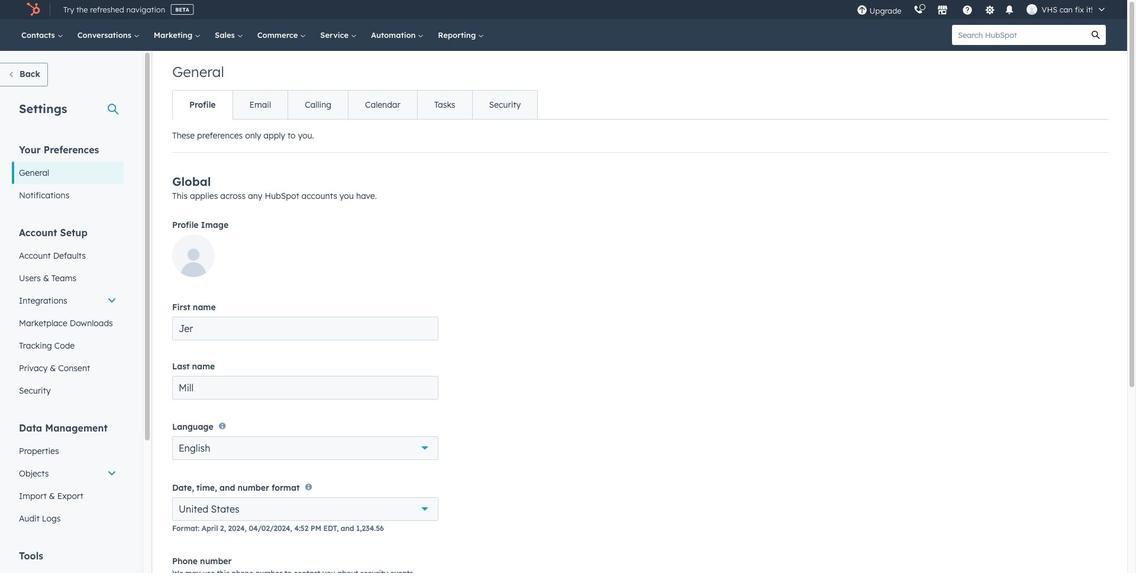Task type: locate. For each thing, give the bounding box(es) containing it.
data management element
[[12, 422, 124, 530]]

menu
[[851, 0, 1114, 19]]

navigation
[[172, 90, 538, 120]]

None text field
[[172, 376, 439, 400]]

jer mill image
[[1027, 4, 1038, 15]]

None text field
[[172, 317, 439, 340]]

marketplaces image
[[937, 5, 948, 16]]

account setup element
[[12, 226, 124, 402]]



Task type: describe. For each thing, give the bounding box(es) containing it.
Search HubSpot search field
[[953, 25, 1086, 45]]

your preferences element
[[12, 143, 124, 207]]



Task type: vqa. For each thing, say whether or not it's contained in the screenshot.
WhatsApp inside the chat conversation reply get notified when someone replies to a chat, facebook messenger, or whatsapp conversation assigned to you.
no



